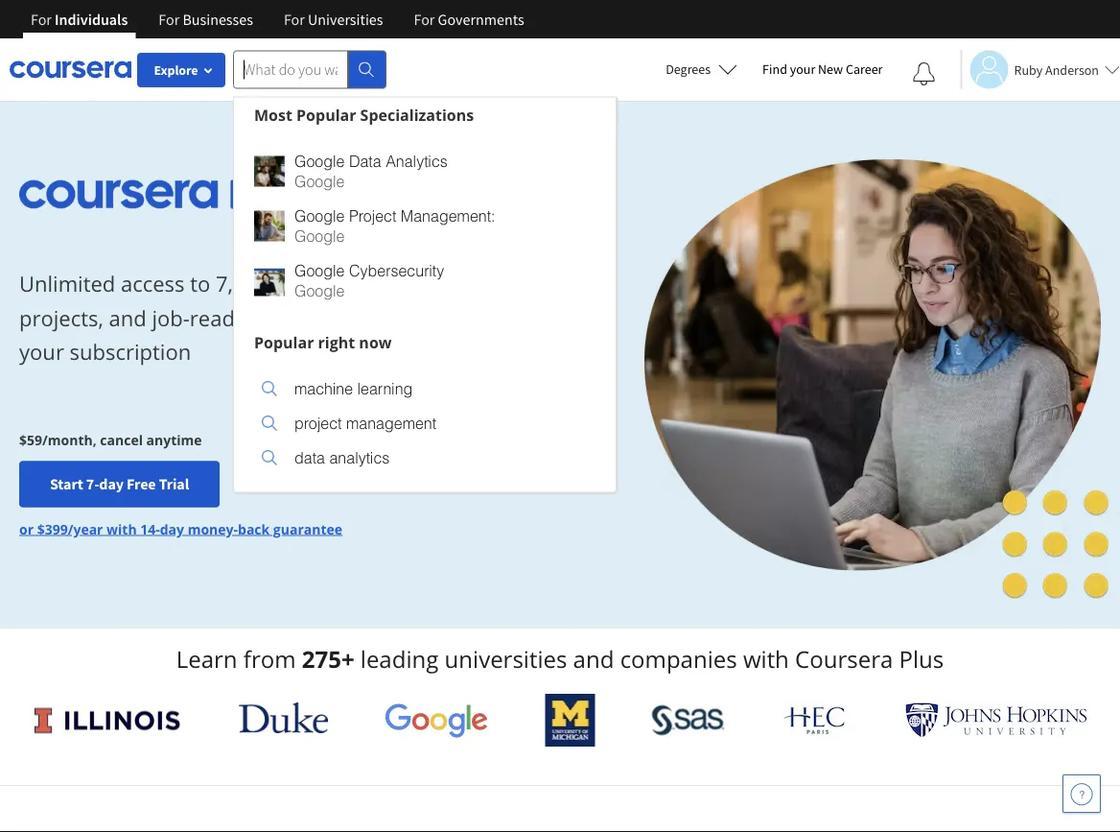 Task type: describe. For each thing, give the bounding box(es) containing it.
management
[[346, 414, 437, 432]]

suggestion image image left machine
[[262, 381, 277, 396]]

3 google from the top
[[295, 207, 345, 225]]

learn
[[176, 643, 238, 675]]

now
[[359, 332, 392, 352]]

14-
[[140, 519, 160, 538]]

help center image
[[1071, 782, 1094, 805]]

list box for popular right now
[[234, 359, 616, 492]]

suggestion image image up 'certificate' at left
[[254, 265, 285, 296]]

sas image
[[652, 705, 725, 736]]

machine learning
[[295, 380, 413, 397]]

projects,
[[19, 303, 103, 332]]

companies
[[621, 643, 738, 675]]

data analytics
[[295, 449, 390, 466]]

start 7-day free trial button
[[19, 461, 220, 507]]

explore
[[154, 61, 198, 79]]

explore button
[[137, 53, 226, 87]]

and inside unlimited access to 7,000+ world-class courses, hands-on projects, and job-ready certificate programs—all included in your subscription
[[109, 303, 147, 332]]

for universities
[[284, 10, 383, 29]]

in
[[588, 303, 607, 332]]

analytics
[[330, 449, 390, 466]]

or
[[19, 519, 34, 538]]

none search field containing most popular specializations
[[233, 50, 617, 493]]

banner navigation
[[15, 0, 540, 38]]

for for businesses
[[159, 10, 180, 29]]

6 google from the top
[[295, 282, 345, 299]]

plus
[[900, 643, 945, 675]]

guarantee
[[273, 519, 343, 538]]

for for individuals
[[31, 10, 52, 29]]

johns hopkins university image
[[906, 702, 1088, 738]]

career
[[846, 60, 883, 78]]

day inside start 7-day free trial button
[[99, 474, 124, 494]]

for businesses
[[159, 10, 253, 29]]

analytics
[[386, 152, 448, 170]]

unlimited access to 7,000+ world-class courses, hands-on projects, and job-ready certificate programs—all included in your subscription
[[19, 269, 607, 366]]

data
[[349, 152, 382, 170]]

university of michigan image
[[545, 694, 595, 747]]

coursera
[[796, 643, 894, 675]]

class
[[350, 269, 397, 298]]

275+
[[302, 643, 355, 675]]

university of illinois at urbana-champaign image
[[33, 705, 182, 736]]

suggestion image image up the 7,000+
[[254, 211, 285, 241]]

your inside unlimited access to 7,000+ world-class courses, hands-on projects, and job-ready certificate programs—all included in your subscription
[[19, 337, 64, 366]]

ruby
[[1015, 61, 1043, 78]]

google image
[[385, 702, 488, 738]]

learning
[[357, 380, 413, 397]]

/year
[[68, 519, 103, 538]]

learn from 275+ leading universities and companies with coursera plus
[[176, 643, 945, 675]]

0 vertical spatial popular
[[297, 104, 356, 125]]

governments
[[438, 10, 525, 29]]

ruby anderson button
[[961, 50, 1121, 89]]

money-
[[188, 519, 238, 538]]

coursera plus image
[[19, 180, 311, 209]]

autocomplete results list box
[[233, 96, 617, 493]]

project management
[[295, 414, 437, 432]]

start 7-day free trial
[[50, 474, 189, 494]]

1 horizontal spatial and
[[574, 643, 615, 675]]

$59
[[19, 430, 42, 448]]

universities
[[445, 643, 568, 675]]

programs—all
[[354, 303, 493, 332]]

on
[[557, 269, 583, 298]]

access
[[121, 269, 185, 298]]

cybersecurity
[[349, 262, 445, 279]]

subscription
[[70, 337, 191, 366]]

ready
[[190, 303, 246, 332]]

most popular specializations
[[254, 104, 474, 125]]



Task type: vqa. For each thing, say whether or not it's contained in the screenshot.
U.S. within Ranked in the Top 25 Best National Universities in the U.S. (U.S. News & World Report, 2023)
no



Task type: locate. For each thing, give the bounding box(es) containing it.
0 horizontal spatial with
[[107, 519, 137, 538]]

for governments
[[414, 10, 525, 29]]

0 horizontal spatial and
[[109, 303, 147, 332]]

1 list box from the top
[[234, 132, 616, 325]]

show notifications image
[[913, 62, 936, 85]]

/month,
[[42, 430, 97, 448]]

3 for from the left
[[284, 10, 305, 29]]

7-
[[86, 474, 99, 494]]

and up subscription
[[109, 303, 147, 332]]

leading
[[361, 643, 439, 675]]

popular left right
[[254, 332, 314, 352]]

0 vertical spatial day
[[99, 474, 124, 494]]

4 google from the top
[[295, 227, 345, 245]]

project
[[349, 207, 397, 225]]

individuals
[[55, 10, 128, 29]]

0 horizontal spatial your
[[19, 337, 64, 366]]

What do you want to learn? text field
[[233, 50, 348, 89]]

and up university of michigan image
[[574, 643, 615, 675]]

day left free at left
[[99, 474, 124, 494]]

5 google from the top
[[295, 262, 345, 279]]

1 horizontal spatial day
[[160, 519, 184, 538]]

1 vertical spatial and
[[574, 643, 615, 675]]

0 horizontal spatial day
[[99, 474, 124, 494]]

project
[[295, 414, 342, 432]]

duke university image
[[239, 702, 328, 733]]

list box
[[234, 132, 616, 325], [234, 359, 616, 492]]

new
[[819, 60, 844, 78]]

world-
[[287, 269, 350, 298]]

to
[[190, 269, 210, 298]]

suggestion image image left data
[[262, 450, 277, 465]]

7,000+
[[216, 269, 281, 298]]

popular
[[297, 104, 356, 125], [254, 332, 314, 352]]

find your new career
[[763, 60, 883, 78]]

1 horizontal spatial your
[[790, 60, 816, 78]]

day left the money-
[[160, 519, 184, 538]]

0 vertical spatial list box
[[234, 132, 616, 325]]

0 vertical spatial your
[[790, 60, 816, 78]]

certificate
[[251, 303, 348, 332]]

right
[[318, 332, 355, 352]]

job-
[[152, 303, 190, 332]]

back
[[238, 519, 270, 538]]

for left businesses
[[159, 10, 180, 29]]

most
[[254, 104, 293, 125]]

free
[[127, 474, 156, 494]]

unlimited
[[19, 269, 115, 298]]

for individuals
[[31, 10, 128, 29]]

1 vertical spatial day
[[160, 519, 184, 538]]

day
[[99, 474, 124, 494], [160, 519, 184, 538]]

anytime
[[146, 430, 202, 448]]

find
[[763, 60, 788, 78]]

trial
[[159, 474, 189, 494]]

anderson
[[1046, 61, 1100, 78]]

for
[[31, 10, 52, 29], [159, 10, 180, 29], [284, 10, 305, 29], [414, 10, 435, 29]]

1 vertical spatial with
[[744, 643, 790, 675]]

with
[[107, 519, 137, 538], [744, 643, 790, 675]]

1 google from the top
[[295, 152, 345, 170]]

for up what do you want to learn? text field
[[284, 10, 305, 29]]

1 vertical spatial your
[[19, 337, 64, 366]]

degrees
[[666, 60, 711, 78]]

businesses
[[183, 10, 253, 29]]

your
[[790, 60, 816, 78], [19, 337, 64, 366]]

1 for from the left
[[31, 10, 52, 29]]

start
[[50, 474, 83, 494]]

coursera image
[[10, 54, 131, 85]]

4 for from the left
[[414, 10, 435, 29]]

universities
[[308, 10, 383, 29]]

suggestion image image down most at the left of the page
[[254, 156, 285, 187]]

suggestion image image left project on the left
[[262, 416, 277, 431]]

from
[[244, 643, 296, 675]]

1 horizontal spatial with
[[744, 643, 790, 675]]

$59 /month, cancel anytime
[[19, 430, 202, 448]]

for for governments
[[414, 10, 435, 29]]

ruby anderson
[[1015, 61, 1100, 78]]

list box containing machine learning
[[234, 359, 616, 492]]

0 vertical spatial and
[[109, 303, 147, 332]]

included
[[498, 303, 583, 332]]

with left 'coursera'
[[744, 643, 790, 675]]

popular right now
[[254, 332, 392, 352]]

for left individuals
[[31, 10, 52, 29]]

for left governments
[[414, 10, 435, 29]]

list box for most popular specializations
[[234, 132, 616, 325]]

find your new career link
[[753, 58, 893, 82]]

2 list box from the top
[[234, 359, 616, 492]]

specializations
[[360, 104, 474, 125]]

1 vertical spatial popular
[[254, 332, 314, 352]]

with left 14-
[[107, 519, 137, 538]]

hec paris image
[[782, 701, 849, 740]]

cancel
[[100, 430, 143, 448]]

or $399 /year with 14-day money-back guarantee
[[19, 519, 343, 538]]

courses,
[[403, 269, 484, 298]]

None search field
[[233, 50, 617, 493]]

and
[[109, 303, 147, 332], [574, 643, 615, 675]]

google project management: google
[[295, 207, 496, 245]]

2 google from the top
[[295, 172, 345, 190]]

2 for from the left
[[159, 10, 180, 29]]

$399
[[37, 519, 68, 538]]

google
[[295, 152, 345, 170], [295, 172, 345, 190], [295, 207, 345, 225], [295, 227, 345, 245], [295, 262, 345, 279], [295, 282, 345, 299]]

hands-
[[490, 269, 557, 298]]

popular right most at the left of the page
[[297, 104, 356, 125]]

suggestion image image
[[254, 156, 285, 187], [254, 211, 285, 241], [254, 265, 285, 296], [262, 381, 277, 396], [262, 416, 277, 431], [262, 450, 277, 465]]

degrees button
[[651, 48, 753, 90]]

1 vertical spatial list box
[[234, 359, 616, 492]]

google cybersecurity google
[[295, 262, 445, 299]]

0 vertical spatial with
[[107, 519, 137, 538]]

data
[[295, 449, 325, 466]]

google data analytics google
[[295, 152, 448, 190]]

machine
[[295, 380, 353, 397]]

your right find
[[790, 60, 816, 78]]

management:
[[401, 207, 496, 225]]

your down the projects,
[[19, 337, 64, 366]]

for for universities
[[284, 10, 305, 29]]

list box containing google data analytics
[[234, 132, 616, 325]]



